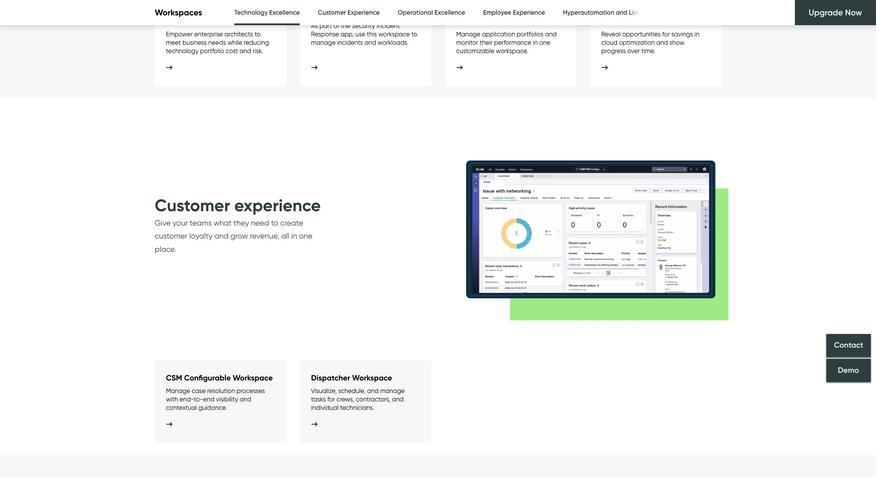 Task type: describe. For each thing, give the bounding box(es) containing it.
need
[[251, 218, 269, 227]]

dispatcher workspace
[[311, 373, 392, 383]]

cloud
[[602, 39, 618, 46]]

container image for security analyst workspace
[[311, 65, 318, 70]]

portfolios
[[517, 30, 544, 38]]

manage for csm configurable workspace
[[166, 387, 190, 395]]

contractors,
[[356, 396, 391, 403]]

technology
[[166, 47, 199, 54]]

upgrade
[[809, 7, 843, 17]]

cost
[[226, 47, 238, 54]]

upgrade now link
[[795, 0, 877, 25]]

reveal opportunities for savings in cloud optimization and show progress over time.
[[602, 30, 700, 54]]

reveal
[[602, 30, 621, 38]]

csm configurable workspace
[[166, 373, 273, 383]]

needs
[[208, 39, 226, 46]]

workspaces
[[155, 7, 202, 18]]

visualize,
[[311, 387, 337, 395]]

to-
[[194, 396, 203, 403]]

to inside empower enterprise architects to meet business needs while reducing technology portfolio cost and risk.
[[255, 30, 261, 38]]

and inside 'manage case resolution processes with end-to-end visibility and contextual guidance.'
[[240, 396, 251, 403]]

customizable
[[456, 47, 495, 54]]

end-
[[180, 396, 194, 403]]

now
[[846, 7, 863, 17]]

visibility
[[216, 396, 238, 403]]

workspace inside enterprise asset manager workspace
[[166, 16, 206, 26]]

business
[[183, 39, 207, 46]]

and inside the customer experience give your teams what they need to create customer loyalty and grow revenue, all in one place.
[[215, 231, 229, 240]]

in inside reveal opportunities for savings in cloud optimization and show progress over time.
[[695, 30, 700, 38]]

with
[[166, 396, 178, 403]]

architects
[[225, 30, 253, 38]]

part
[[320, 22, 332, 29]]

low
[[629, 9, 641, 16]]

what
[[214, 218, 232, 227]]

workspace inside enterprise architecture workspace
[[456, 16, 497, 26]]

create
[[280, 218, 303, 227]]

analyst
[[342, 8, 369, 17]]

application
[[482, 30, 515, 38]]

use
[[356, 31, 366, 38]]

enterprise asset manager workspace
[[166, 8, 257, 26]]

individual
[[311, 404, 339, 412]]

response
[[311, 31, 339, 38]]

tasks
[[311, 396, 326, 403]]

this
[[367, 31, 377, 38]]

hyperautomation and low code
[[563, 9, 658, 16]]

give
[[155, 218, 171, 227]]

configurable
[[184, 373, 231, 383]]

while
[[228, 39, 242, 46]]

they
[[234, 218, 249, 227]]

crews,
[[337, 396, 355, 403]]

and inside as part of the security incident response app, use this workspace to manage incidents and workloads.
[[365, 39, 376, 46]]

end
[[203, 396, 215, 403]]

cloud cost management workspace
[[602, 8, 691, 26]]

progress
[[602, 47, 626, 54]]

technology
[[234, 9, 268, 16]]

manage application portfolios and monitor their performance in one customizable workspace.
[[456, 30, 557, 54]]

enterprise for enterprise asset manager workspace
[[166, 8, 202, 17]]

place.
[[155, 244, 176, 254]]

teams
[[190, 218, 212, 227]]

customer experience link
[[318, 0, 380, 26]]

architecture
[[494, 8, 538, 17]]

performance
[[494, 39, 532, 46]]

in inside the manage application portfolios and monitor their performance in one customizable workspace.
[[533, 39, 538, 46]]

all
[[281, 231, 289, 240]]

empower
[[166, 30, 193, 38]]

savings
[[672, 30, 693, 38]]

processes
[[237, 387, 265, 395]]

upgrade now
[[809, 7, 863, 17]]

enterprise architecture workspace
[[456, 8, 538, 26]]

the
[[341, 22, 350, 29]]

in inside the customer experience give your teams what they need to create customer loyalty and grow revenue, all in one place.
[[291, 231, 297, 240]]

experience
[[234, 195, 321, 216]]

help operations support changing demands image
[[141, 455, 403, 477]]

grow
[[231, 231, 248, 240]]

container image for cloud cost management workspace
[[602, 65, 608, 70]]

of
[[334, 22, 339, 29]]

security inside as part of the security incident response app, use this workspace to manage incidents and workloads.
[[352, 22, 375, 29]]

technology excellence link
[[234, 0, 300, 27]]

cost
[[625, 8, 641, 17]]

asset
[[204, 8, 223, 17]]



Task type: locate. For each thing, give the bounding box(es) containing it.
optimization
[[619, 39, 655, 46]]

0 horizontal spatial to
[[255, 30, 261, 38]]

hyperautomation
[[563, 9, 615, 16]]

employee experience
[[483, 9, 545, 16]]

their
[[480, 39, 493, 46]]

management
[[643, 8, 691, 17]]

portfolio
[[200, 47, 224, 54]]

1 horizontal spatial manage
[[380, 387, 405, 395]]

and inside empower enterprise architects to meet business needs while reducing technology portfolio cost and risk.
[[240, 47, 251, 54]]

to inside the customer experience give your teams what they need to create customer loyalty and grow revenue, all in one place.
[[271, 218, 278, 227]]

1 horizontal spatial excellence
[[435, 9, 465, 16]]

0 vertical spatial manage
[[311, 39, 336, 46]]

to up 'reducing'
[[255, 30, 261, 38]]

excellence right operational at the left top of the page
[[435, 9, 465, 16]]

and right portfolios
[[545, 30, 557, 38]]

workspace.
[[496, 47, 529, 54]]

excellence for technology excellence
[[269, 9, 300, 16]]

for up individual
[[328, 396, 335, 403]]

dispatcher
[[311, 373, 350, 383]]

operational
[[398, 9, 433, 16]]

1 vertical spatial security
[[352, 22, 375, 29]]

enterprise up "empower"
[[166, 8, 202, 17]]

container image down customizable
[[456, 65, 463, 70]]

for inside reveal opportunities for savings in cloud optimization and show progress over time.
[[663, 30, 670, 38]]

customer
[[155, 231, 187, 240]]

0 vertical spatial for
[[663, 30, 670, 38]]

risk.
[[253, 47, 263, 54]]

demo link
[[827, 359, 871, 382]]

technology excellence
[[234, 9, 300, 16]]

security
[[311, 8, 341, 17], [352, 22, 375, 29]]

1 vertical spatial in
[[533, 39, 538, 46]]

1 horizontal spatial security
[[352, 22, 375, 29]]

1 vertical spatial for
[[328, 396, 335, 403]]

show
[[670, 39, 685, 46]]

0 vertical spatial in
[[695, 30, 700, 38]]

manage inside 'manage case resolution processes with end-to-end visibility and contextual guidance.'
[[166, 387, 190, 395]]

and left risk.
[[240, 47, 251, 54]]

security analyst workspace
[[311, 8, 411, 17]]

customer
[[155, 195, 230, 216]]

1 horizontal spatial one
[[540, 39, 551, 46]]

and left low
[[616, 9, 628, 16]]

0 horizontal spatial excellence
[[269, 9, 300, 16]]

manage for enterprise architecture workspace
[[456, 30, 481, 38]]

and up contractors,
[[367, 387, 379, 395]]

technicians.
[[340, 404, 374, 412]]

customer experience
[[318, 9, 380, 16]]

enterprise
[[194, 30, 223, 38]]

cloud
[[602, 8, 623, 17]]

in right all
[[291, 231, 297, 240]]

2 excellence from the left
[[435, 9, 465, 16]]

container image down progress
[[602, 65, 608, 70]]

2 horizontal spatial in
[[695, 30, 700, 38]]

to right workspace
[[412, 31, 418, 38]]

one down create
[[299, 231, 313, 240]]

1 horizontal spatial enterprise
[[456, 8, 492, 17]]

manage case resolution processes with end-to-end visibility and contextual guidance.
[[166, 387, 265, 412]]

loyalty
[[189, 231, 213, 240]]

case
[[192, 387, 206, 395]]

workspace
[[379, 31, 410, 38]]

and inside reveal opportunities for savings in cloud optimization and show progress over time.
[[657, 39, 668, 46]]

0 vertical spatial manage
[[456, 30, 481, 38]]

one down portfolios
[[540, 39, 551, 46]]

experience
[[513, 9, 545, 16]]

container image for enterprise asset manager workspace
[[166, 65, 172, 70]]

schedule,
[[338, 387, 366, 395]]

over
[[628, 47, 640, 54]]

contact link
[[827, 334, 871, 357]]

1 horizontal spatial to
[[271, 218, 278, 227]]

1 vertical spatial one
[[299, 231, 313, 240]]

and down processes at left
[[240, 396, 251, 403]]

0 horizontal spatial for
[[328, 396, 335, 403]]

as part of the security incident response app, use this workspace to manage incidents and workloads.
[[311, 22, 418, 46]]

in
[[695, 30, 700, 38], [533, 39, 538, 46], [291, 231, 297, 240]]

to right "need"
[[271, 218, 278, 227]]

enterprise for enterprise architecture workspace
[[456, 8, 492, 17]]

enterprise up monitor
[[456, 8, 492, 17]]

0 horizontal spatial enterprise
[[166, 8, 202, 17]]

for
[[663, 30, 670, 38], [328, 396, 335, 403]]

monitor
[[456, 39, 478, 46]]

code
[[642, 9, 658, 16]]

in right savings
[[695, 30, 700, 38]]

0 horizontal spatial one
[[299, 231, 313, 240]]

revenue,
[[250, 231, 279, 240]]

manage
[[311, 39, 336, 46], [380, 387, 405, 395]]

time.
[[642, 47, 656, 54]]

2 horizontal spatial to
[[412, 31, 418, 38]]

operational excellence link
[[398, 0, 465, 26]]

excellence for operational excellence
[[435, 9, 465, 16]]

and
[[616, 9, 628, 16], [545, 30, 557, 38], [657, 39, 668, 46], [365, 39, 376, 46], [240, 47, 251, 54], [215, 231, 229, 240], [367, 387, 379, 395], [240, 396, 251, 403], [392, 396, 404, 403]]

manage inside as part of the security incident response app, use this workspace to manage incidents and workloads.
[[311, 39, 336, 46]]

enterprise inside enterprise asset manager workspace
[[166, 8, 202, 17]]

container image for csm configurable workspace
[[166, 422, 172, 427]]

your
[[173, 218, 188, 227]]

1 vertical spatial manage
[[166, 387, 190, 395]]

and right contractors,
[[392, 396, 404, 403]]

manage up monitor
[[456, 30, 481, 38]]

manage
[[456, 30, 481, 38], [166, 387, 190, 395]]

hyperautomation and low code link
[[563, 0, 658, 26]]

manager
[[225, 8, 257, 17]]

workspace inside cloud cost management workspace
[[602, 16, 642, 26]]

app,
[[341, 31, 354, 38]]

demo
[[838, 366, 860, 375]]

1 excellence from the left
[[269, 9, 300, 16]]

0 vertical spatial one
[[540, 39, 551, 46]]

visualize, schedule, and manage tasks for crews, contractors, and individual technicians.
[[311, 387, 405, 412]]

create revenue and loyalty using customer workspaces image
[[466, 98, 729, 361]]

excellence right the technology
[[269, 9, 300, 16]]

customer experience give your teams what they need to create customer loyalty and grow revenue, all in one place.
[[155, 195, 321, 254]]

and left show
[[657, 39, 668, 46]]

incident
[[377, 22, 400, 29]]

2 enterprise from the left
[[456, 8, 492, 17]]

for up show
[[663, 30, 670, 38]]

1 horizontal spatial in
[[533, 39, 538, 46]]

employee
[[483, 9, 512, 16]]

manage inside the manage application portfolios and monitor their performance in one customizable workspace.
[[456, 30, 481, 38]]

container image down response
[[311, 65, 318, 70]]

security up use
[[352, 22, 375, 29]]

1 vertical spatial manage
[[380, 387, 405, 395]]

container image down contextual
[[166, 422, 172, 427]]

employee experience link
[[483, 0, 545, 26]]

0 vertical spatial security
[[311, 8, 341, 17]]

security up part
[[311, 8, 341, 17]]

container image
[[311, 65, 318, 70], [166, 65, 172, 70], [456, 65, 463, 70], [602, 65, 608, 70], [166, 422, 172, 427]]

to inside as part of the security incident response app, use this workspace to manage incidents and workloads.
[[412, 31, 418, 38]]

and inside the manage application portfolios and monitor their performance in one customizable workspace.
[[545, 30, 557, 38]]

1 horizontal spatial manage
[[456, 30, 481, 38]]

for inside visualize, schedule, and manage tasks for crews, contractors, and individual technicians.
[[328, 396, 335, 403]]

container image for enterprise architecture workspace
[[456, 65, 463, 70]]

0 horizontal spatial security
[[311, 8, 341, 17]]

resolution
[[207, 387, 235, 395]]

2 vertical spatial in
[[291, 231, 297, 240]]

empower enterprise architects to meet business needs while reducing technology portfolio cost and risk.
[[166, 30, 269, 54]]

opportunities
[[623, 30, 661, 38]]

one inside the manage application portfolios and monitor their performance in one customizable workspace.
[[540, 39, 551, 46]]

guidance.
[[198, 404, 227, 412]]

enterprise
[[166, 8, 202, 17], [456, 8, 492, 17]]

manage inside visualize, schedule, and manage tasks for crews, contractors, and individual technicians.
[[380, 387, 405, 395]]

one inside the customer experience give your teams what they need to create customer loyalty and grow revenue, all in one place.
[[299, 231, 313, 240]]

manage down response
[[311, 39, 336, 46]]

and down this
[[365, 39, 376, 46]]

manage up contractors,
[[380, 387, 405, 395]]

as
[[311, 22, 318, 29]]

and down what
[[215, 231, 229, 240]]

manage up 'with'
[[166, 387, 190, 395]]

0 horizontal spatial in
[[291, 231, 297, 240]]

enterprise inside enterprise architecture workspace
[[456, 8, 492, 17]]

container image
[[311, 422, 318, 427]]

contextual
[[166, 404, 197, 412]]

incidents
[[337, 39, 363, 46]]

csm
[[166, 373, 182, 383]]

excellence
[[269, 9, 300, 16], [435, 9, 465, 16]]

in down portfolios
[[533, 39, 538, 46]]

1 enterprise from the left
[[166, 8, 202, 17]]

meet
[[166, 39, 181, 46]]

0 horizontal spatial manage
[[166, 387, 190, 395]]

0 horizontal spatial manage
[[311, 39, 336, 46]]

1 horizontal spatial for
[[663, 30, 670, 38]]

container image down the "technology"
[[166, 65, 172, 70]]



Task type: vqa. For each thing, say whether or not it's contained in the screenshot.


